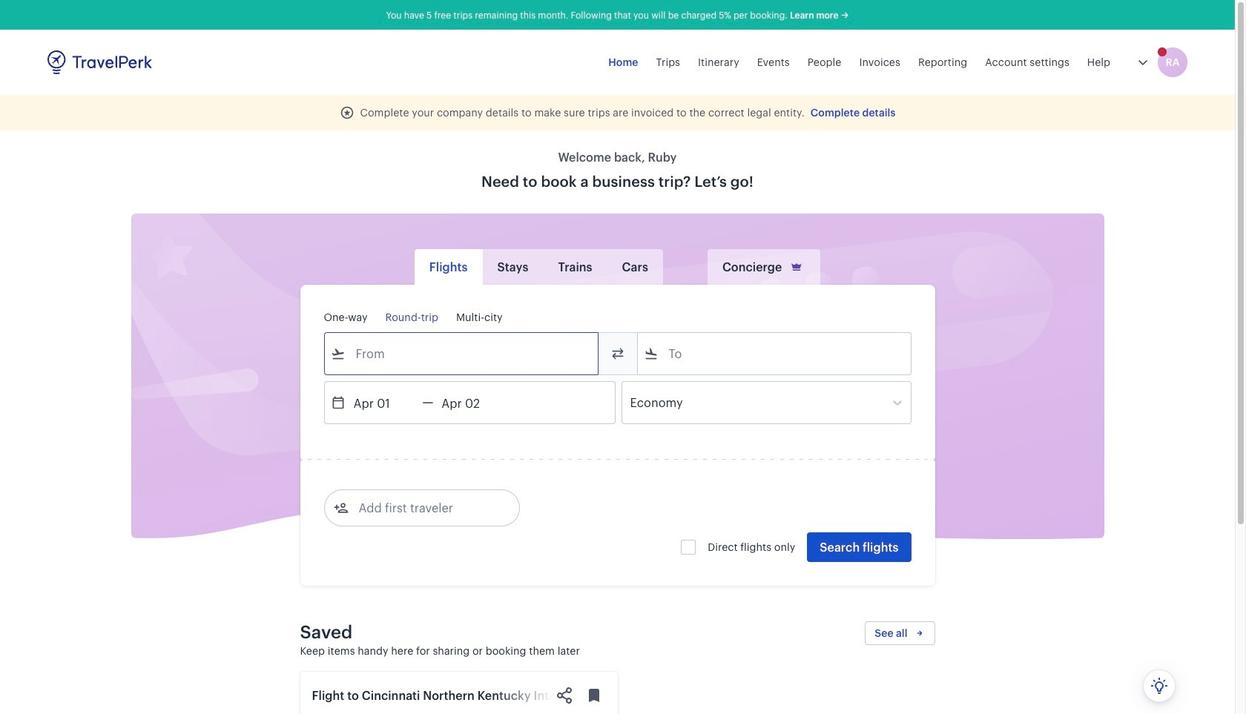 Task type: describe. For each thing, give the bounding box(es) containing it.
Add first traveler search field
[[348, 496, 503, 520]]



Task type: vqa. For each thing, say whether or not it's contained in the screenshot.
To search box
yes



Task type: locate. For each thing, give the bounding box(es) containing it.
Depart text field
[[345, 382, 422, 424]]

From search field
[[345, 342, 578, 366]]

To search field
[[658, 342, 891, 366]]

Return text field
[[433, 382, 511, 424]]



